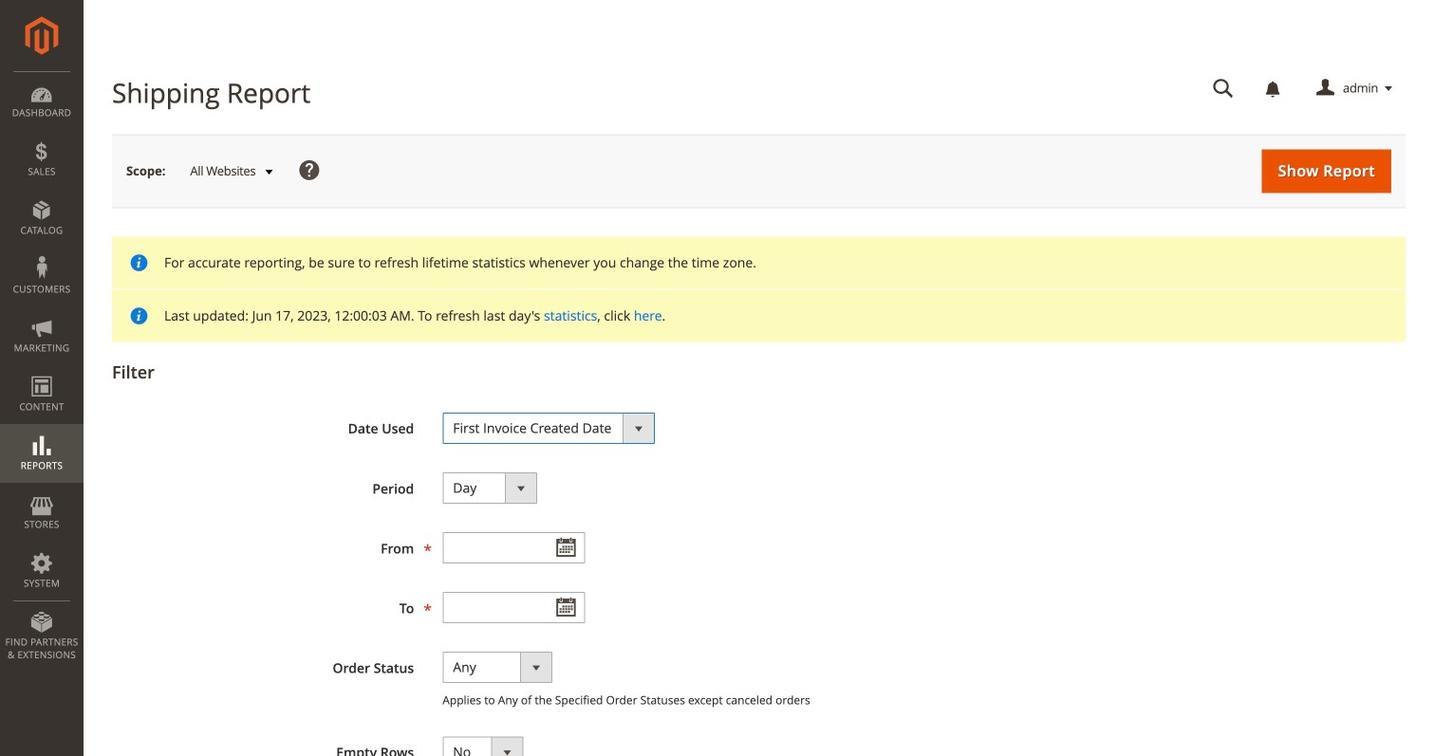 Task type: locate. For each thing, give the bounding box(es) containing it.
menu bar
[[0, 71, 84, 671]]

magento admin panel image
[[25, 16, 58, 55]]

None text field
[[1200, 72, 1248, 105], [443, 533, 585, 564], [443, 593, 585, 624], [1200, 72, 1248, 105], [443, 533, 585, 564], [443, 593, 585, 624]]



